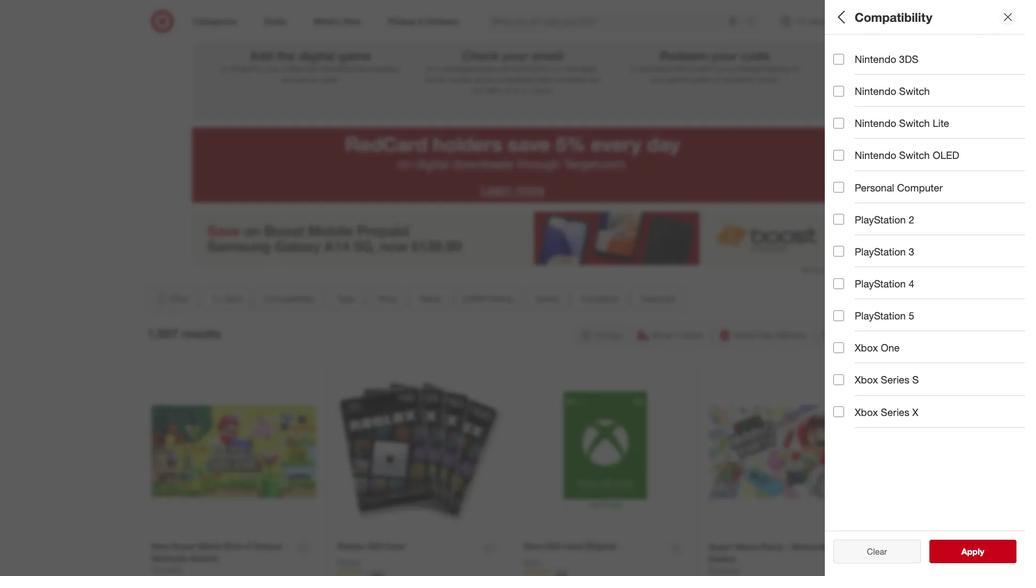 Task type: describe. For each thing, give the bounding box(es) containing it.
compatibility inside all filters 'dialog'
[[834, 46, 898, 58]]

0 horizontal spatial type
[[337, 294, 355, 304]]

1 horizontal spatial condition button
[[834, 259, 1025, 296]]

as
[[310, 75, 318, 84]]

guest
[[834, 345, 862, 357]]

switch for nintendo switch
[[899, 85, 930, 97]]

arrive
[[474, 75, 493, 84]]

code inside check your email for a download code and instructions on next steps. emails usually arrive immediately after purchase, but can take up to 4+ hours.
[[478, 64, 495, 73]]

day
[[647, 132, 680, 156]]

all filters dialog
[[825, 0, 1025, 577]]

shipping button
[[817, 324, 878, 347]]

new super mario bros u deluxe - nintendo switch link
[[151, 541, 291, 565]]

0 horizontal spatial genre
[[535, 294, 559, 304]]

shipping
[[837, 330, 871, 341]]

new
[[151, 541, 169, 552]]

type inside all filters 'dialog'
[[834, 83, 856, 95]]

featured inside all filters 'dialog'
[[834, 307, 876, 320]]

xbox gift card (digital) link
[[523, 541, 616, 553]]

personal computer
[[855, 181, 943, 194]]

or inside add the digital game or content to your online cart and follow the checkout process as usual.
[[221, 64, 228, 73]]

u
[[246, 541, 252, 552]]

0 horizontal spatial compatibility button
[[255, 287, 324, 311]]

2 inside the compatibility dialog
[[909, 213, 915, 226]]

all filters
[[834, 9, 885, 24]]

series for s
[[881, 374, 910, 386]]

fpo/apo button
[[834, 371, 1025, 409]]

game inside redeem your code to download the content you purchased directly to your game system or computer. enjoy!
[[668, 75, 686, 84]]

0 vertical spatial featured
[[641, 294, 675, 304]]

digital inside add the digital game or content to your online cart and follow the checkout process as usual.
[[299, 48, 335, 63]]

steps.
[[579, 64, 600, 73]]

nintendo 3ds
[[855, 53, 919, 65]]

switch inside super mario party - nintendo switch
[[709, 554, 737, 565]]

learn more
[[481, 182, 545, 198]]

0 horizontal spatial price
[[378, 294, 397, 304]]

0 horizontal spatial genre button
[[526, 287, 568, 311]]

learn
[[481, 182, 512, 198]]

holders
[[433, 132, 502, 156]]

PlayStation 2 checkbox
[[834, 214, 844, 225]]

all
[[884, 547, 893, 558]]

Xbox Series S checkbox
[[834, 375, 844, 386]]

1 horizontal spatial the
[[356, 64, 367, 73]]

card for xbox
[[563, 541, 583, 552]]

filter button
[[147, 287, 197, 311]]

roblox gift card link
[[337, 541, 405, 553]]

0 horizontal spatial featured button
[[632, 287, 684, 311]]

sort
[[225, 294, 242, 304]]

1 vertical spatial deals
[[420, 294, 441, 304]]

PlayStation 3 checkbox
[[834, 246, 844, 257]]

nintendo switch lite
[[855, 117, 950, 129]]

card for roblox
[[385, 541, 405, 552]]

roblox link
[[337, 558, 361, 569]]

compatibility inside dialog
[[855, 9, 933, 24]]

1 horizontal spatial esrb rating button
[[834, 184, 1025, 222]]

(digital)
[[585, 541, 616, 552]]

redcard
[[345, 132, 427, 156]]

new super mario bros u deluxe - nintendo switch
[[151, 541, 288, 564]]

0 horizontal spatial 2
[[508, 9, 517, 28]]

- inside super mario party - nintendo switch
[[786, 542, 789, 553]]

pickup
[[595, 330, 621, 341]]

super mario party - nintendo switch link
[[709, 541, 849, 566]]

PlayStation 5 checkbox
[[834, 311, 844, 321]]

on digital downloads through target.com.
[[398, 157, 628, 172]]

1 vertical spatial rating
[[488, 294, 513, 304]]

you
[[714, 64, 726, 73]]

3ds
[[899, 53, 919, 65]]

0 vertical spatial price button
[[834, 109, 1025, 147]]

to right steps.
[[631, 64, 637, 73]]

but
[[590, 75, 601, 84]]

search button
[[741, 10, 766, 35]]

genre inside all filters 'dialog'
[[834, 233, 863, 245]]

playstation for playstation 5
[[855, 310, 906, 322]]

s
[[913, 374, 919, 386]]

5%
[[556, 132, 586, 156]]

filters
[[852, 9, 885, 24]]

emails
[[425, 75, 447, 84]]

can
[[472, 85, 484, 94]]

content inside redeem your code to download the content you purchased directly to your game system or computer. enjoy!
[[687, 64, 712, 73]]

redeem
[[660, 48, 708, 63]]

series for x
[[881, 406, 910, 418]]

include out of stock
[[855, 418, 945, 430]]

apply
[[962, 547, 985, 558]]

1
[[306, 9, 315, 28]]

0 vertical spatial rating
[[864, 195, 896, 208]]

results for 1,557 results
[[182, 327, 221, 342]]

rating inside button
[[865, 345, 897, 357]]

party
[[761, 542, 783, 553]]

follow
[[335, 64, 354, 73]]

super inside super mario party - nintendo switch
[[709, 542, 733, 553]]

download inside check your email for a download code and instructions on next steps. emails usually arrive immediately after purchase, but can take up to 4+ hours.
[[443, 64, 476, 73]]

- inside new super mario bros u deluxe - nintendo switch
[[285, 541, 288, 552]]

day
[[758, 330, 773, 341]]

immediately
[[495, 75, 535, 84]]

directly
[[766, 64, 791, 73]]

nintendo inside super mario party - nintendo switch
[[792, 542, 829, 553]]

Nintendo Switch checkbox
[[834, 86, 844, 97]]

apply button
[[930, 540, 1017, 564]]

roblox gift card
[[337, 541, 405, 552]]

roblox for roblox gift card
[[337, 541, 366, 552]]

roblox for roblox
[[337, 559, 361, 568]]

0 horizontal spatial condition button
[[572, 287, 628, 311]]

a
[[437, 64, 441, 73]]

clear for clear all
[[862, 547, 882, 558]]

fpo/apo
[[834, 382, 880, 394]]

through
[[517, 157, 560, 172]]

esrb inside all filters 'dialog'
[[834, 195, 861, 208]]

next
[[563, 64, 577, 73]]

your inside add the digital game or content to your online cart and follow the checkout process as usual.
[[266, 64, 281, 73]]

download inside redeem your code to download the content you purchased directly to your game system or computer. enjoy!
[[639, 64, 672, 73]]

nintendo switch
[[855, 85, 930, 97]]

see
[[951, 547, 966, 558]]

same
[[734, 330, 756, 341]]

every
[[591, 132, 642, 156]]

process
[[281, 75, 308, 84]]

xbox for xbox gift card (digital)
[[523, 541, 544, 552]]

1 vertical spatial condition
[[581, 294, 618, 304]]

1 horizontal spatial type button
[[834, 72, 1025, 109]]

to inside check your email for a download code and instructions on next steps. emails usually arrive immediately after purchase, but can take up to 4+ hours.
[[513, 85, 520, 94]]

enjoy!
[[759, 75, 779, 84]]

your inside check your email for a download code and instructions on next steps. emails usually arrive immediately after purchase, but can take up to 4+ hours.
[[503, 48, 529, 63]]

nintendo switch oled
[[855, 149, 960, 162]]

0 horizontal spatial esrb
[[464, 294, 486, 304]]

pickup button
[[575, 324, 628, 347]]

xbox gift card (digital)
[[523, 541, 616, 552]]

playstation 5
[[855, 310, 915, 322]]

xbox one
[[855, 342, 900, 354]]

lite
[[933, 117, 950, 129]]

more
[[516, 182, 545, 198]]

playstation for playstation 2
[[855, 213, 906, 226]]

xbox link
[[523, 558, 540, 569]]

filter
[[170, 294, 189, 304]]

switch for nintendo switch lite
[[899, 117, 930, 129]]

redeem your code to download the content you purchased directly to your game system or computer. enjoy!
[[631, 48, 799, 84]]

of
[[909, 418, 917, 430]]

Xbox One checkbox
[[834, 343, 844, 353]]



Task type: locate. For each thing, give the bounding box(es) containing it.
see results button
[[930, 540, 1017, 564]]

1 horizontal spatial card
[[563, 541, 583, 552]]

1 gift from the left
[[368, 541, 383, 552]]

4+
[[522, 85, 531, 94]]

1 roblox from the top
[[337, 541, 366, 552]]

mario inside super mario party - nintendo switch
[[736, 542, 759, 553]]

hours.
[[533, 85, 553, 94]]

5
[[909, 310, 915, 322]]

deals inside all filters 'dialog'
[[834, 158, 861, 170]]

1 horizontal spatial or
[[714, 75, 721, 84]]

1 vertical spatial digital
[[415, 157, 449, 172]]

Nintendo Switch Lite checkbox
[[834, 118, 844, 129]]

1 vertical spatial results
[[968, 547, 996, 558]]

sort button
[[201, 287, 251, 311]]

content up the system
[[687, 64, 712, 73]]

1 vertical spatial type
[[337, 294, 355, 304]]

condition inside all filters 'dialog'
[[834, 270, 880, 282]]

1 vertical spatial genre button
[[526, 287, 568, 311]]

0 vertical spatial genre
[[834, 233, 863, 245]]

Include out of stock checkbox
[[834, 419, 844, 430]]

roblox down roblox gift card link
[[337, 559, 361, 568]]

2 and from the left
[[497, 64, 509, 73]]

and
[[320, 64, 333, 73], [497, 64, 509, 73]]

PlayStation 4 checkbox
[[834, 279, 844, 289]]

type button
[[834, 72, 1025, 109], [328, 287, 364, 311]]

0 horizontal spatial the
[[277, 48, 295, 63]]

download
[[443, 64, 476, 73], [639, 64, 672, 73]]

1 playstation from the top
[[855, 213, 906, 226]]

the
[[277, 48, 295, 63], [356, 64, 367, 73], [674, 64, 685, 73]]

1 vertical spatial type button
[[328, 287, 364, 311]]

0 horizontal spatial price button
[[369, 287, 406, 311]]

featured up shop
[[641, 294, 675, 304]]

series left "s"
[[881, 374, 910, 386]]

usually
[[449, 75, 472, 84]]

clear inside the compatibility dialog
[[867, 547, 887, 558]]

0 vertical spatial esrb rating button
[[834, 184, 1025, 222]]

esrb rating
[[834, 195, 896, 208], [464, 294, 513, 304]]

clear
[[862, 547, 882, 558], [867, 547, 887, 558]]

0 horizontal spatial super
[[172, 541, 196, 552]]

your up you
[[712, 48, 738, 63]]

featured button down 4
[[834, 296, 1025, 334]]

shop
[[652, 330, 672, 341]]

and inside add the digital game or content to your online cart and follow the checkout process as usual.
[[320, 64, 333, 73]]

0 horizontal spatial type button
[[328, 287, 364, 311]]

0 horizontal spatial game
[[338, 48, 371, 63]]

1 content from the left
[[230, 64, 255, 73]]

super inside new super mario bros u deluxe - nintendo switch
[[172, 541, 196, 552]]

2 roblox from the top
[[337, 559, 361, 568]]

Nintendo Switch OLED checkbox
[[834, 150, 844, 161]]

shop in store button
[[632, 324, 710, 347]]

0 vertical spatial digital
[[299, 48, 335, 63]]

content
[[230, 64, 255, 73], [687, 64, 712, 73]]

1 horizontal spatial genre
[[834, 233, 863, 245]]

4 playstation from the top
[[855, 310, 906, 322]]

Nintendo 3DS checkbox
[[834, 54, 844, 64]]

xbox series x
[[855, 406, 919, 418]]

1 vertical spatial code
[[478, 64, 495, 73]]

playstation 4
[[855, 278, 915, 290]]

0 vertical spatial condition
[[834, 270, 880, 282]]

0 vertical spatial deals button
[[834, 147, 1025, 184]]

to
[[257, 64, 264, 73], [631, 64, 637, 73], [793, 64, 799, 73], [513, 85, 520, 94]]

0 vertical spatial on
[[553, 64, 561, 73]]

xbox for xbox series x
[[855, 406, 878, 418]]

0 vertical spatial esrb rating
[[834, 195, 896, 208]]

system
[[688, 75, 712, 84]]

gift for roblox
[[368, 541, 383, 552]]

1 vertical spatial esrb
[[464, 294, 486, 304]]

1 card from the left
[[385, 541, 405, 552]]

content down add
[[230, 64, 255, 73]]

1 horizontal spatial and
[[497, 64, 509, 73]]

1 clear from the left
[[862, 547, 882, 558]]

0 vertical spatial 2
[[508, 9, 517, 28]]

Personal Computer checkbox
[[834, 182, 844, 193]]

0 horizontal spatial esrb rating
[[464, 294, 513, 304]]

2 content from the left
[[687, 64, 712, 73]]

1 vertical spatial 2
[[909, 213, 915, 226]]

0 vertical spatial roblox
[[337, 541, 366, 552]]

game left the system
[[668, 75, 686, 84]]

0 vertical spatial type
[[834, 83, 856, 95]]

add
[[250, 48, 273, 63]]

mario
[[198, 541, 222, 552], [736, 542, 759, 553]]

1 horizontal spatial code
[[741, 48, 770, 63]]

same day delivery
[[734, 330, 806, 341]]

compatibility dialog
[[825, 0, 1025, 577]]

digital up cart
[[299, 48, 335, 63]]

0 horizontal spatial card
[[385, 541, 405, 552]]

series left x
[[881, 406, 910, 418]]

2 vertical spatial rating
[[865, 345, 897, 357]]

xbox down "xbox gift card (digital)" link
[[523, 559, 540, 568]]

1 horizontal spatial deals button
[[834, 147, 1025, 184]]

the right follow
[[356, 64, 367, 73]]

x
[[913, 406, 919, 418]]

switch for nintendo switch oled
[[899, 149, 930, 162]]

1 vertical spatial esrb rating
[[464, 294, 513, 304]]

xbox right xbox series s option
[[855, 374, 878, 386]]

0 vertical spatial or
[[221, 64, 228, 73]]

0 horizontal spatial results
[[182, 327, 221, 342]]

mario left bros
[[198, 541, 222, 552]]

email
[[532, 48, 564, 63]]

and inside check your email for a download code and instructions on next steps. emails usually arrive immediately after purchase, but can take up to 4+ hours.
[[497, 64, 509, 73]]

2 series from the top
[[881, 406, 910, 418]]

super right new at the left bottom of the page
[[172, 541, 196, 552]]

super left party
[[709, 542, 733, 553]]

and up the immediately
[[497, 64, 509, 73]]

redcard holders save 5% every day
[[345, 132, 680, 156]]

your up instructions
[[503, 48, 529, 63]]

0 vertical spatial code
[[741, 48, 770, 63]]

1 vertical spatial esrb rating button
[[454, 287, 522, 311]]

nintendo link down super mario party - nintendo switch
[[709, 566, 740, 577]]

take
[[486, 85, 501, 94]]

see results
[[951, 547, 996, 558]]

featured button up shop
[[632, 287, 684, 311]]

1,557
[[147, 327, 178, 342]]

condition button up the 5
[[834, 259, 1025, 296]]

2 horizontal spatial the
[[674, 64, 685, 73]]

condition down the playstation 3 checkbox
[[834, 270, 880, 282]]

compatibility button
[[834, 35, 1025, 72], [255, 287, 324, 311]]

1 horizontal spatial type
[[834, 83, 856, 95]]

advertisement region
[[192, 212, 833, 265]]

0 vertical spatial deals
[[834, 158, 861, 170]]

mario left party
[[736, 542, 759, 553]]

xbox series s
[[855, 374, 919, 386]]

0 horizontal spatial condition
[[581, 294, 618, 304]]

game inside add the digital game or content to your online cart and follow the checkout process as usual.
[[338, 48, 371, 63]]

nintendo link for super mario party - nintendo switch
[[709, 566, 740, 577]]

save
[[508, 132, 550, 156]]

nintendo
[[855, 53, 897, 65], [855, 85, 897, 97], [855, 117, 897, 129], [855, 149, 897, 162], [792, 542, 829, 553], [151, 554, 188, 564], [151, 566, 182, 575], [709, 566, 740, 575]]

2 vertical spatial compatibility
[[264, 294, 315, 304]]

4
[[909, 278, 915, 290]]

super mario party - nintendo switch image
[[709, 370, 874, 535], [709, 370, 874, 535]]

or inside redeem your code to download the content you purchased directly to your game system or computer. enjoy!
[[714, 75, 721, 84]]

new super mario bros u deluxe - nintendo switch image
[[151, 370, 316, 535], [151, 370, 316, 535]]

switch
[[899, 85, 930, 97], [899, 117, 930, 129], [899, 149, 930, 162], [191, 554, 218, 564], [709, 554, 737, 565]]

1 horizontal spatial super
[[709, 542, 733, 553]]

nintendo link
[[151, 565, 182, 576], [709, 566, 740, 577]]

gift inside roblox gift card link
[[368, 541, 383, 552]]

3 inside the compatibility dialog
[[909, 246, 915, 258]]

1 vertical spatial compatibility button
[[255, 287, 324, 311]]

1 horizontal spatial mario
[[736, 542, 759, 553]]

3
[[711, 9, 719, 28], [909, 246, 915, 258]]

code up the purchased
[[741, 48, 770, 63]]

1 horizontal spatial 2
[[909, 213, 915, 226]]

1 vertical spatial deals button
[[411, 287, 450, 311]]

1 horizontal spatial nintendo link
[[709, 566, 740, 577]]

instructions
[[512, 64, 550, 73]]

condition button
[[834, 259, 1025, 296], [572, 287, 628, 311]]

super
[[172, 541, 196, 552], [709, 542, 733, 553]]

your down add
[[266, 64, 281, 73]]

esrb
[[834, 195, 861, 208], [464, 294, 486, 304]]

What can we help you find? suggestions appear below search field
[[485, 10, 748, 33]]

xbox gift card (digital) image
[[523, 370, 688, 535], [523, 370, 688, 535]]

download up "usually"
[[443, 64, 476, 73]]

switch inside new super mario bros u deluxe - nintendo switch
[[191, 554, 218, 564]]

1 vertical spatial game
[[668, 75, 686, 84]]

to right up
[[513, 85, 520, 94]]

roblox up roblox link
[[337, 541, 366, 552]]

stock
[[920, 418, 945, 430]]

0 horizontal spatial or
[[221, 64, 228, 73]]

code up arrive on the top of page
[[478, 64, 495, 73]]

1 horizontal spatial compatibility button
[[834, 35, 1025, 72]]

download down 'redeem'
[[639, 64, 672, 73]]

to right directly
[[793, 64, 799, 73]]

downloads
[[452, 157, 514, 172]]

playstation 2
[[855, 213, 915, 226]]

3 up 4
[[909, 246, 915, 258]]

2 download from the left
[[639, 64, 672, 73]]

0 vertical spatial series
[[881, 374, 910, 386]]

0 horizontal spatial featured
[[641, 294, 675, 304]]

the inside redeem your code to download the content you purchased directly to your game system or computer. enjoy!
[[674, 64, 685, 73]]

to down add
[[257, 64, 264, 73]]

2 clear from the left
[[867, 547, 887, 558]]

price inside all filters 'dialog'
[[834, 120, 859, 133]]

and up usual.
[[320, 64, 333, 73]]

1 series from the top
[[881, 374, 910, 386]]

1 vertical spatial series
[[881, 406, 910, 418]]

playstation up playstation 3
[[855, 213, 906, 226]]

1 horizontal spatial digital
[[415, 157, 449, 172]]

1 download from the left
[[443, 64, 476, 73]]

check your email for a download code and instructions on next steps. emails usually arrive immediately after purchase, but can take up to 4+ hours.
[[425, 48, 601, 94]]

xbox down shipping
[[855, 342, 878, 354]]

0 vertical spatial esrb
[[834, 195, 861, 208]]

0 vertical spatial type button
[[834, 72, 1025, 109]]

gift for xbox
[[546, 541, 561, 552]]

0 vertical spatial results
[[182, 327, 221, 342]]

0 vertical spatial compatibility
[[855, 9, 933, 24]]

results for see results
[[968, 547, 996, 558]]

online
[[283, 64, 303, 73]]

1 horizontal spatial esrb
[[834, 195, 861, 208]]

genre
[[834, 233, 863, 245], [535, 294, 559, 304]]

0 horizontal spatial gift
[[368, 541, 383, 552]]

- right party
[[786, 542, 789, 553]]

0 vertical spatial game
[[338, 48, 371, 63]]

purchased
[[728, 64, 764, 73]]

0 horizontal spatial download
[[443, 64, 476, 73]]

on down redcard
[[398, 157, 412, 172]]

digital down holders
[[415, 157, 449, 172]]

playstation for playstation 4
[[855, 278, 906, 290]]

0 vertical spatial 3
[[711, 9, 719, 28]]

card
[[385, 541, 405, 552], [563, 541, 583, 552]]

3 left the search
[[711, 9, 719, 28]]

featured
[[641, 294, 675, 304], [834, 307, 876, 320]]

roblox gift card image
[[337, 370, 502, 535]]

0 horizontal spatial digital
[[299, 48, 335, 63]]

sponsored
[[802, 266, 833, 274]]

2
[[508, 9, 517, 28], [909, 213, 915, 226]]

purchase,
[[555, 75, 588, 84]]

1 horizontal spatial deals
[[834, 158, 861, 170]]

checkout
[[369, 64, 400, 73]]

featured up shipping
[[834, 307, 876, 320]]

1 horizontal spatial featured
[[834, 307, 876, 320]]

1 vertical spatial or
[[714, 75, 721, 84]]

1,557 results
[[147, 327, 221, 342]]

0 vertical spatial price
[[834, 120, 859, 133]]

your down 'redeem'
[[651, 75, 665, 84]]

2 card from the left
[[563, 541, 583, 552]]

on left next
[[553, 64, 561, 73]]

results right 1,557
[[182, 327, 221, 342]]

1 horizontal spatial results
[[968, 547, 996, 558]]

xbox for xbox series s
[[855, 374, 878, 386]]

condition
[[834, 270, 880, 282], [581, 294, 618, 304]]

shop in store
[[652, 330, 703, 341]]

1 horizontal spatial content
[[687, 64, 712, 73]]

esrb rating inside all filters 'dialog'
[[834, 195, 896, 208]]

code inside redeem your code to download the content you purchased directly to your game system or computer. enjoy!
[[741, 48, 770, 63]]

3 playstation from the top
[[855, 278, 906, 290]]

results inside button
[[968, 547, 996, 558]]

deluxe
[[254, 541, 282, 552]]

target.com.
[[564, 157, 628, 172]]

1 horizontal spatial condition
[[834, 270, 880, 282]]

1 horizontal spatial genre button
[[834, 222, 1025, 259]]

playstation for playstation 3
[[855, 246, 906, 258]]

1 horizontal spatial esrb rating
[[834, 195, 896, 208]]

include
[[855, 418, 888, 430]]

deals button
[[834, 147, 1025, 184], [411, 287, 450, 311]]

xbox for xbox one
[[855, 342, 878, 354]]

1 horizontal spatial price
[[834, 120, 859, 133]]

playstation left 4
[[855, 278, 906, 290]]

on inside check your email for a download code and instructions on next steps. emails usually arrive immediately after purchase, but can take up to 4+ hours.
[[553, 64, 561, 73]]

clear for clear
[[867, 547, 887, 558]]

1 vertical spatial genre
[[535, 294, 559, 304]]

check
[[462, 48, 499, 63]]

1 vertical spatial on
[[398, 157, 412, 172]]

results
[[182, 327, 221, 342], [968, 547, 996, 558]]

esrb rating button
[[834, 184, 1025, 222], [454, 287, 522, 311]]

clear inside all filters 'dialog'
[[862, 547, 882, 558]]

add the digital game or content to your online cart and follow the checkout process as usual.
[[221, 48, 400, 84]]

one
[[881, 342, 900, 354]]

to inside add the digital game or content to your online cart and follow the checkout process as usual.
[[257, 64, 264, 73]]

game up follow
[[338, 48, 371, 63]]

on
[[553, 64, 561, 73], [398, 157, 412, 172]]

condition up "pickup" button
[[581, 294, 618, 304]]

Xbox Series X checkbox
[[834, 407, 844, 418]]

1 vertical spatial compatibility
[[834, 46, 898, 58]]

2 up check your email for a download code and instructions on next steps. emails usually arrive immediately after purchase, but can take up to 4+ hours.
[[508, 9, 517, 28]]

0 horizontal spatial on
[[398, 157, 412, 172]]

gift inside "xbox gift card (digital)" link
[[546, 541, 561, 552]]

1 and from the left
[[320, 64, 333, 73]]

- right deluxe
[[285, 541, 288, 552]]

code
[[741, 48, 770, 63], [478, 64, 495, 73]]

2 down computer
[[909, 213, 915, 226]]

cart
[[305, 64, 318, 73]]

xbox for xbox
[[523, 559, 540, 568]]

the up online
[[277, 48, 295, 63]]

up
[[503, 85, 511, 94]]

guest rating button
[[834, 334, 1025, 371]]

1 horizontal spatial featured button
[[834, 296, 1025, 334]]

playstation left the 5
[[855, 310, 906, 322]]

2 gift from the left
[[546, 541, 561, 552]]

xbox down fpo/apo
[[855, 406, 878, 418]]

oled
[[933, 149, 960, 162]]

0 horizontal spatial and
[[320, 64, 333, 73]]

nintendo link for new super mario bros u deluxe - nintendo switch
[[151, 565, 182, 576]]

0 vertical spatial compatibility button
[[834, 35, 1025, 72]]

playstation 3
[[855, 246, 915, 258]]

the down 'redeem'
[[674, 64, 685, 73]]

1 vertical spatial 3
[[909, 246, 915, 258]]

usual.
[[320, 75, 340, 84]]

playstation up playstation 4
[[855, 246, 906, 258]]

condition button up "pickup" button
[[572, 287, 628, 311]]

mario inside new super mario bros u deluxe - nintendo switch
[[198, 541, 222, 552]]

nintendo link down new at the left bottom of the page
[[151, 565, 182, 576]]

content inside add the digital game or content to your online cart and follow the checkout process as usual.
[[230, 64, 255, 73]]

bros
[[224, 541, 243, 552]]

nintendo inside new super mario bros u deluxe - nintendo switch
[[151, 554, 188, 564]]

1 vertical spatial price button
[[369, 287, 406, 311]]

1 horizontal spatial 3
[[909, 246, 915, 258]]

xbox up xbox link
[[523, 541, 544, 552]]

results right see
[[968, 547, 996, 558]]

2 playstation from the top
[[855, 246, 906, 258]]

0 horizontal spatial 3
[[711, 9, 719, 28]]

0 vertical spatial genre button
[[834, 222, 1025, 259]]

compatibility
[[855, 9, 933, 24], [834, 46, 898, 58], [264, 294, 315, 304]]



Task type: vqa. For each thing, say whether or not it's contained in the screenshot.
Sparkling associated with Passionfruit
no



